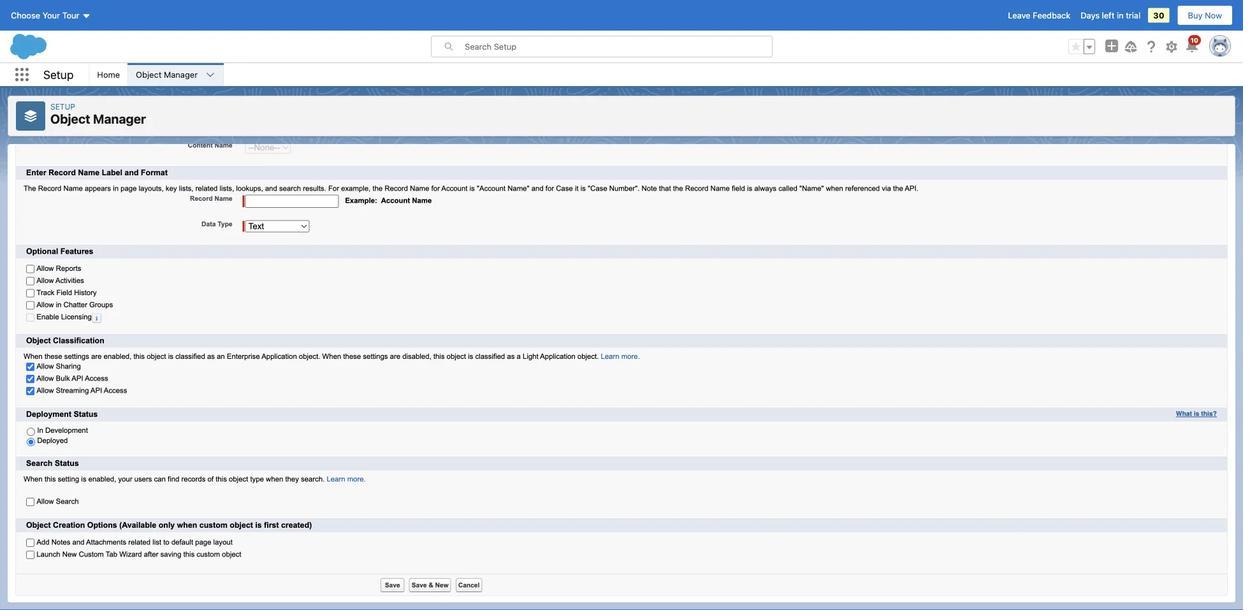 Task type: locate. For each thing, give the bounding box(es) containing it.
1 horizontal spatial manager
[[164, 70, 198, 79]]

setup for setup object manager
[[50, 102, 75, 111]]

choose your tour
[[11, 11, 79, 20]]

leave feedback
[[1009, 11, 1071, 20]]

days left in trial
[[1081, 11, 1141, 20]]

Search Setup text field
[[465, 36, 772, 57]]

object right home link
[[136, 70, 162, 79]]

0 horizontal spatial manager
[[93, 111, 146, 126]]

10
[[1191, 36, 1199, 44]]

1 vertical spatial object
[[50, 111, 90, 126]]

object down the "setup" link
[[50, 111, 90, 126]]

leave feedback link
[[1009, 11, 1071, 20]]

1 vertical spatial setup
[[50, 102, 75, 111]]

now
[[1206, 11, 1223, 20]]

group
[[1069, 39, 1096, 54]]

0 vertical spatial setup
[[43, 68, 74, 81]]

left
[[1103, 11, 1115, 20]]

setup
[[43, 68, 74, 81], [50, 102, 75, 111]]

home link
[[90, 63, 128, 86]]

object
[[136, 70, 162, 79], [50, 111, 90, 126]]

0 horizontal spatial object
[[50, 111, 90, 126]]

object manager link
[[128, 63, 205, 86]]

setup link
[[50, 102, 75, 111]]

1 horizontal spatial object
[[136, 70, 162, 79]]

10 button
[[1185, 35, 1202, 54]]

setup inside setup object manager
[[50, 102, 75, 111]]

1 vertical spatial manager
[[93, 111, 146, 126]]

buy now
[[1189, 11, 1223, 20]]

manager
[[164, 70, 198, 79], [93, 111, 146, 126]]



Task type: describe. For each thing, give the bounding box(es) containing it.
0 vertical spatial manager
[[164, 70, 198, 79]]

choose
[[11, 11, 40, 20]]

manager inside setup object manager
[[93, 111, 146, 126]]

buy
[[1189, 11, 1203, 20]]

0 vertical spatial object
[[136, 70, 162, 79]]

home
[[97, 70, 120, 79]]

object manager
[[136, 70, 198, 79]]

choose your tour button
[[10, 5, 92, 26]]

setup object manager
[[50, 102, 146, 126]]

tour
[[62, 11, 79, 20]]

your
[[43, 11, 60, 20]]

days
[[1081, 11, 1100, 20]]

feedback
[[1033, 11, 1071, 20]]

in
[[1118, 11, 1124, 20]]

trial
[[1127, 11, 1141, 20]]

setup for setup
[[43, 68, 74, 81]]

buy now button
[[1178, 5, 1234, 26]]

30
[[1154, 11, 1165, 20]]

object inside setup object manager
[[50, 111, 90, 126]]

leave
[[1009, 11, 1031, 20]]



Task type: vqa. For each thing, say whether or not it's contained in the screenshot.
Scheduled
no



